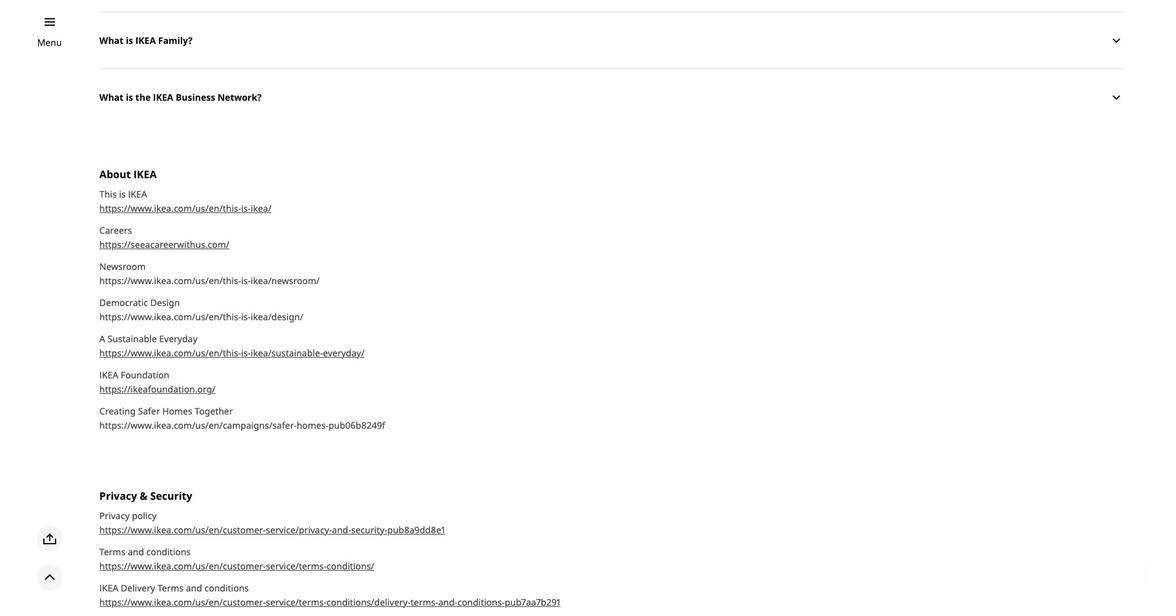 Task type: vqa. For each thing, say whether or not it's contained in the screenshot.
the bottom service/terms-
yes



Task type: describe. For each thing, give the bounding box(es) containing it.
menu button
[[37, 36, 62, 50]]

is inside about ikea this is ikea https://www.ikea.com/us/en/this-is-ikea/
[[119, 188, 126, 201]]

is- inside newsroom https://www.ikea.com/us/en/this-is-ikea/newsroom/
[[241, 275, 251, 287]]

ikea inside "ikea delivery terms and conditions https://www.ikea.com/us/en/customer-service/terms-conditions/delivery-terms-and-conditions-pub7aa7b291"
[[99, 582, 118, 595]]

privacy & security privacy policy https://www.ikea.com/us/en/customer-service/privacy-and-security-pub8a9dd8e1
[[99, 489, 446, 537]]

ikea inside dropdown button
[[153, 91, 173, 103]]

terms and conditions https://www.ikea.com/us/en/customer-service/terms-conditions/
[[99, 546, 375, 573]]

conditions-
[[458, 597, 505, 609]]

https://www.ikea.com/us/en/customer-service/privacy-and-security-pub8a9dd8e1 link
[[99, 524, 446, 537]]

https://seeacareerwithus.com/ link
[[99, 239, 230, 251]]

delivery
[[121, 582, 155, 595]]

what is the ikea business network? button
[[99, 69, 1125, 126]]

what for what is ikea family?
[[99, 34, 124, 46]]

careers
[[99, 224, 132, 237]]

terms-
[[411, 597, 439, 609]]

and- inside "ikea delivery terms and conditions https://www.ikea.com/us/en/customer-service/terms-conditions/delivery-terms-and-conditions-pub7aa7b291"
[[439, 597, 458, 609]]

https://www.ikea.com/us/en/customer- inside terms and conditions https://www.ikea.com/us/en/customer-service/terms-conditions/
[[99, 560, 266, 573]]

pub8a9dd8e1
[[388, 524, 446, 537]]

policy
[[132, 510, 157, 522]]

conditions/
[[327, 560, 375, 573]]

ikea/
[[251, 202, 272, 215]]

1 privacy from the top
[[99, 489, 137, 504]]

ikea/design/
[[251, 311, 303, 323]]

ikea inside "what is ikea family?" dropdown button
[[136, 34, 156, 46]]

security
[[150, 489, 192, 504]]

foundation
[[121, 369, 170, 381]]

homes
[[162, 405, 192, 418]]

homes-
[[297, 420, 329, 432]]

https://www.ikea.com/us/en/this-is-ikea/ link
[[99, 202, 272, 215]]

everyday
[[159, 333, 198, 345]]

https://www.ikea.com/us/en/customer-service/terms-conditions/ link
[[99, 560, 375, 573]]

conditions/delivery-
[[327, 597, 411, 609]]

ikea right about on the top
[[134, 168, 157, 182]]

what is ikea family? button
[[99, 12, 1125, 69]]

the
[[136, 91, 151, 103]]

terms inside terms and conditions https://www.ikea.com/us/en/customer-service/terms-conditions/
[[99, 546, 126, 559]]

pub7aa7b291
[[505, 597, 561, 609]]

https://www.ikea.com/us/en/this- inside about ikea this is ikea https://www.ikea.com/us/en/this-is-ikea/
[[99, 202, 241, 215]]

https://www.ikea.com/us/en/this- inside a sustainable everyday https://www.ikea.com/us/en/this-is-ikea/sustainable-everyday/
[[99, 347, 241, 359]]

democratic
[[99, 297, 148, 309]]

https://seeacareerwithus.com/
[[99, 239, 230, 251]]

democratic design https://www.ikea.com/us/en/this-is-ikea/design/
[[99, 297, 303, 323]]

is- inside a sustainable everyday https://www.ikea.com/us/en/this-is-ikea/sustainable-everyday/
[[241, 347, 251, 359]]

network?
[[218, 91, 262, 103]]

ikea delivery terms and conditions https://www.ikea.com/us/en/customer-service/terms-conditions/delivery-terms-and-conditions-pub7aa7b291
[[99, 582, 561, 609]]

is- inside about ikea this is ikea https://www.ikea.com/us/en/this-is-ikea/
[[241, 202, 251, 215]]

about ikea this is ikea https://www.ikea.com/us/en/this-is-ikea/
[[99, 168, 272, 215]]

is- inside 'democratic design https://www.ikea.com/us/en/this-is-ikea/design/'
[[241, 311, 251, 323]]

service/terms- inside "ikea delivery terms and conditions https://www.ikea.com/us/en/customer-service/terms-conditions/delivery-terms-and-conditions-pub7aa7b291"
[[266, 597, 327, 609]]

service/terms- inside terms and conditions https://www.ikea.com/us/en/customer-service/terms-conditions/
[[266, 560, 327, 573]]



Task type: locate. For each thing, give the bounding box(es) containing it.
and up delivery
[[128, 546, 144, 559]]

ikea foundation https://ikeafoundation.org/
[[99, 369, 216, 396]]

ikea/sustainable-
[[251, 347, 323, 359]]

1 vertical spatial and-
[[439, 597, 458, 609]]

https://www.ikea.com/us/en/customer- for terms
[[99, 597, 266, 609]]

https://www.ikea.com/us/en/this-is-ikea/sustainable-everyday/ link
[[99, 347, 365, 359]]

conditions inside "ikea delivery terms and conditions https://www.ikea.com/us/en/customer-service/terms-conditions/delivery-terms-and-conditions-pub7aa7b291"
[[205, 582, 249, 595]]

pub06b8249f
[[329, 420, 385, 432]]

https://ikeafoundation.org/ link
[[99, 383, 216, 396]]

careers https://seeacareerwithus.com/
[[99, 224, 230, 251]]

1 vertical spatial is
[[126, 91, 133, 103]]

0 vertical spatial what
[[99, 34, 124, 46]]

0 horizontal spatial conditions
[[146, 546, 191, 559]]

1 vertical spatial privacy
[[99, 510, 130, 522]]

2 vertical spatial https://www.ikea.com/us/en/customer-
[[99, 597, 266, 609]]

privacy left policy
[[99, 510, 130, 522]]

is for ikea
[[126, 34, 133, 46]]

https://www.ikea.com/us/en/customer- inside "ikea delivery terms and conditions https://www.ikea.com/us/en/customer-service/terms-conditions/delivery-terms-and-conditions-pub7aa7b291"
[[99, 597, 266, 609]]

privacy
[[99, 489, 137, 504], [99, 510, 130, 522]]

https://www.ikea.com/us/en/this- down the 'design'
[[99, 311, 241, 323]]

and- inside privacy & security privacy policy https://www.ikea.com/us/en/customer-service/privacy-and-security-pub8a9dd8e1
[[332, 524, 351, 537]]

privacy left &
[[99, 489, 137, 504]]

ikea
[[136, 34, 156, 46], [153, 91, 173, 103], [134, 168, 157, 182], [128, 188, 147, 201], [99, 369, 118, 381], [99, 582, 118, 595]]

is-
[[241, 202, 251, 215], [241, 275, 251, 287], [241, 311, 251, 323], [241, 347, 251, 359]]

https://ikeafoundation.org/
[[99, 383, 216, 396]]

4 is- from the top
[[241, 347, 251, 359]]

what
[[99, 34, 124, 46], [99, 91, 124, 103]]

3 https://www.ikea.com/us/en/this- from the top
[[99, 311, 241, 323]]

terms
[[99, 546, 126, 559], [158, 582, 184, 595]]

what for what is the ikea business network?
[[99, 91, 124, 103]]

2 is- from the top
[[241, 275, 251, 287]]

and inside terms and conditions https://www.ikea.com/us/en/customer-service/terms-conditions/
[[128, 546, 144, 559]]

https://www.ikea.com/us/en/this-is-ikea/newsroom/ link
[[99, 275, 320, 287]]

0 vertical spatial and
[[128, 546, 144, 559]]

is left family?
[[126, 34, 133, 46]]

1 vertical spatial what
[[99, 91, 124, 103]]

https://www.ikea.com/us/en/this-is-ikea/design/ link
[[99, 311, 303, 323]]

1 is- from the top
[[241, 202, 251, 215]]

https://www.ikea.com/us/en/campaigns/safer-homes-pub06b8249f link
[[99, 420, 385, 432]]

1 horizontal spatial and
[[186, 582, 202, 595]]

menu
[[37, 36, 62, 48]]

and
[[128, 546, 144, 559], [186, 582, 202, 595]]

what left the
[[99, 91, 124, 103]]

https://www.ikea.com/us/en/campaigns/safer-
[[99, 420, 297, 432]]

https://www.ikea.com/us/en/customer- inside privacy & security privacy policy https://www.ikea.com/us/en/customer-service/privacy-and-security-pub8a9dd8e1
[[99, 524, 266, 537]]

1 horizontal spatial and-
[[439, 597, 458, 609]]

service/terms-
[[266, 560, 327, 573], [266, 597, 327, 609]]

and down https://www.ikea.com/us/en/customer-service/terms-conditions/ link at the left
[[186, 582, 202, 595]]

ikea right the
[[153, 91, 173, 103]]

2 https://www.ikea.com/us/en/this- from the top
[[99, 275, 241, 287]]

and-
[[332, 524, 351, 537], [439, 597, 458, 609]]

about
[[99, 168, 131, 182]]

4 https://www.ikea.com/us/en/this- from the top
[[99, 347, 241, 359]]

https://www.ikea.com/us/en/this- inside newsroom https://www.ikea.com/us/en/this-is-ikea/newsroom/
[[99, 275, 241, 287]]

https://www.ikea.com/us/en/this- up careers https://seeacareerwithus.com/
[[99, 202, 241, 215]]

ikea left delivery
[[99, 582, 118, 595]]

terms right delivery
[[158, 582, 184, 595]]

is left the
[[126, 91, 133, 103]]

creating
[[99, 405, 136, 418]]

1 vertical spatial and
[[186, 582, 202, 595]]

1 horizontal spatial conditions
[[205, 582, 249, 595]]

2 service/terms- from the top
[[266, 597, 327, 609]]

0 vertical spatial https://www.ikea.com/us/en/customer-
[[99, 524, 266, 537]]

conditions inside terms and conditions https://www.ikea.com/us/en/customer-service/terms-conditions/
[[146, 546, 191, 559]]

https://www.ikea.com/us/en/customer- down security
[[99, 524, 266, 537]]

0 horizontal spatial and
[[128, 546, 144, 559]]

0 horizontal spatial and-
[[332, 524, 351, 537]]

0 vertical spatial service/terms-
[[266, 560, 327, 573]]

https://www.ikea.com/us/en/customer- up delivery
[[99, 560, 266, 573]]

&
[[140, 489, 148, 504]]

is for the
[[126, 91, 133, 103]]

sustainable
[[108, 333, 157, 345]]

0 vertical spatial is
[[126, 34, 133, 46]]

together
[[195, 405, 233, 418]]

1 vertical spatial terms
[[158, 582, 184, 595]]

a sustainable everyday https://www.ikea.com/us/en/this-is-ikea/sustainable-everyday/
[[99, 333, 365, 359]]

https://www.ikea.com/us/en/customer- for security
[[99, 524, 266, 537]]

1 https://www.ikea.com/us/en/customer- from the top
[[99, 524, 266, 537]]

3 https://www.ikea.com/us/en/customer- from the top
[[99, 597, 266, 609]]

https://www.ikea.com/us/en/this- inside 'democratic design https://www.ikea.com/us/en/this-is-ikea/design/'
[[99, 311, 241, 323]]

a
[[99, 333, 105, 345]]

0 horizontal spatial terms
[[99, 546, 126, 559]]

2 https://www.ikea.com/us/en/customer- from the top
[[99, 560, 266, 573]]

https://www.ikea.com/us/en/customer-service/terms-conditions/delivery-terms-and-conditions-pub7aa7b291 link
[[99, 597, 561, 609]]

what is ikea family?
[[99, 34, 193, 46]]

1 vertical spatial service/terms-
[[266, 597, 327, 609]]

1 vertical spatial https://www.ikea.com/us/en/customer-
[[99, 560, 266, 573]]

conditions down policy
[[146, 546, 191, 559]]

is right this
[[119, 188, 126, 201]]

ikea left family?
[[136, 34, 156, 46]]

2 vertical spatial is
[[119, 188, 126, 201]]

newsroom https://www.ikea.com/us/en/this-is-ikea/newsroom/
[[99, 261, 320, 287]]

3 is- from the top
[[241, 311, 251, 323]]

service/privacy-
[[266, 524, 332, 537]]

business
[[176, 91, 215, 103]]

conditions
[[146, 546, 191, 559], [205, 582, 249, 595]]

1 what from the top
[[99, 34, 124, 46]]

design
[[150, 297, 180, 309]]

newsroom
[[99, 261, 146, 273]]

is
[[126, 34, 133, 46], [126, 91, 133, 103], [119, 188, 126, 201]]

terms up delivery
[[99, 546, 126, 559]]

1 horizontal spatial terms
[[158, 582, 184, 595]]

ikea right this
[[128, 188, 147, 201]]

https://www.ikea.com/us/en/this- down everyday
[[99, 347, 241, 359]]

https://www.ikea.com/us/en/this-
[[99, 202, 241, 215], [99, 275, 241, 287], [99, 311, 241, 323], [99, 347, 241, 359]]

2 privacy from the top
[[99, 510, 130, 522]]

2 what from the top
[[99, 91, 124, 103]]

security-
[[351, 524, 388, 537]]

ikea inside ikea foundation https://ikeafoundation.org/
[[99, 369, 118, 381]]

https://www.ikea.com/us/en/this- up the 'design'
[[99, 275, 241, 287]]

1 service/terms- from the top
[[266, 560, 327, 573]]

0 vertical spatial privacy
[[99, 489, 137, 504]]

ikea left foundation
[[99, 369, 118, 381]]

safer
[[138, 405, 160, 418]]

conditions down https://www.ikea.com/us/en/customer-service/terms-conditions/ link at the left
[[205, 582, 249, 595]]

0 vertical spatial conditions
[[146, 546, 191, 559]]

what right the menu
[[99, 34, 124, 46]]

1 vertical spatial conditions
[[205, 582, 249, 595]]

https://www.ikea.com/us/en/customer-
[[99, 524, 266, 537], [99, 560, 266, 573], [99, 597, 266, 609]]

this
[[99, 188, 117, 201]]

ikea/newsroom/
[[251, 275, 320, 287]]

everyday/
[[323, 347, 365, 359]]

what is the ikea business network?
[[99, 91, 262, 103]]

https://www.ikea.com/us/en/customer- down delivery
[[99, 597, 266, 609]]

1 https://www.ikea.com/us/en/this- from the top
[[99, 202, 241, 215]]

creating safer homes together https://www.ikea.com/us/en/campaigns/safer-homes-pub06b8249f
[[99, 405, 385, 432]]

family?
[[158, 34, 193, 46]]

0 vertical spatial and-
[[332, 524, 351, 537]]

and inside "ikea delivery terms and conditions https://www.ikea.com/us/en/customer-service/terms-conditions/delivery-terms-and-conditions-pub7aa7b291"
[[186, 582, 202, 595]]

0 vertical spatial terms
[[99, 546, 126, 559]]

terms inside "ikea delivery terms and conditions https://www.ikea.com/us/en/customer-service/terms-conditions/delivery-terms-and-conditions-pub7aa7b291"
[[158, 582, 184, 595]]



